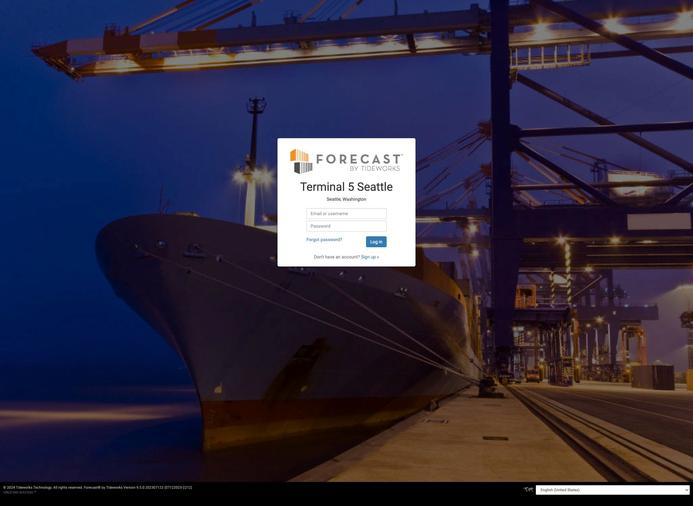 Task type: describe. For each thing, give the bounding box(es) containing it.
forecast® by tideworks image
[[291, 148, 403, 175]]



Task type: vqa. For each thing, say whether or not it's contained in the screenshot.
Forecast® by Tideworks Image
yes



Task type: locate. For each thing, give the bounding box(es) containing it.
Email or username text field
[[307, 208, 387, 219]]

Password password field
[[307, 221, 387, 232]]



